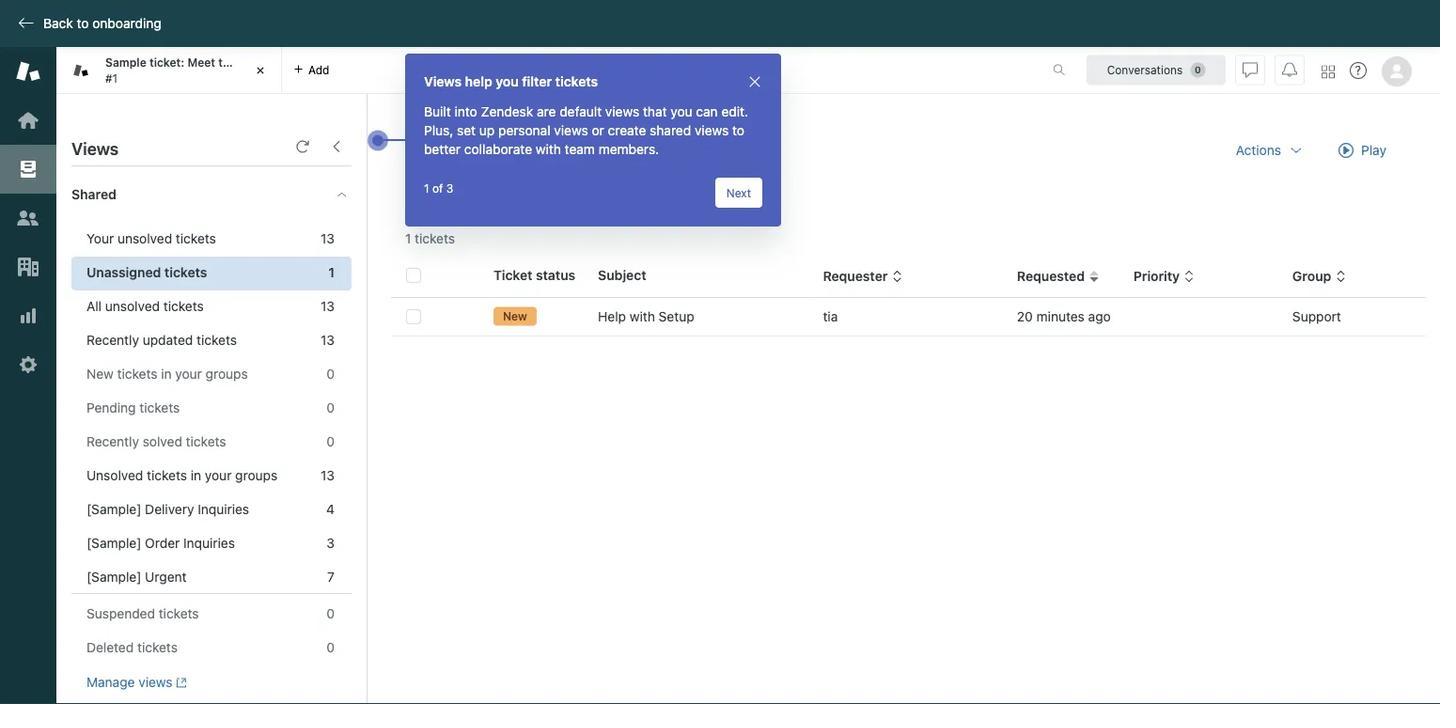 Task type: vqa. For each thing, say whether or not it's contained in the screenshot.
Open in the SAMPLE TICKET: Need less items than ordered Today 14:03 Status Open
no



Task type: describe. For each thing, give the bounding box(es) containing it.
shared
[[650, 123, 691, 138]]

requested button
[[1017, 268, 1100, 285]]

pending tickets
[[87, 400, 180, 416]]

1 horizontal spatial unassigned
[[405, 132, 531, 161]]

3 inside '1 of 3 next'
[[446, 181, 454, 195]]

with inside built into zendesk are default views that you can edit. plus, set up personal views or create shared views to better collaborate with team members.
[[536, 142, 561, 157]]

priority
[[1134, 269, 1180, 284]]

unsolved
[[87, 468, 143, 483]]

delivery
[[145, 502, 194, 517]]

edit.
[[722, 104, 749, 119]]

your for unsolved tickets in your groups
[[205, 468, 232, 483]]

tickets up unsolved tickets in your groups
[[186, 434, 226, 450]]

set
[[457, 123, 476, 138]]

that
[[643, 104, 667, 119]]

minutes
[[1037, 309, 1085, 324]]

deleted
[[87, 640, 134, 655]]

in for new
[[161, 366, 172, 382]]

requested
[[1017, 269, 1085, 284]]

personal
[[498, 123, 551, 138]]

[sample] delivery inquiries
[[87, 502, 249, 517]]

0 for deleted tickets
[[327, 640, 335, 655]]

your unsolved tickets
[[87, 231, 216, 246]]

back to onboarding link
[[0, 15, 171, 32]]

20 minutes ago
[[1017, 309, 1111, 324]]

0 horizontal spatial unassigned
[[87, 265, 161, 280]]

in for unsolved
[[191, 468, 201, 483]]

help
[[465, 74, 493, 89]]

1 for 1
[[328, 265, 335, 280]]

close image inside tabs tab list
[[251, 61, 270, 80]]

deleted tickets
[[87, 640, 178, 655]]

views image
[[16, 157, 40, 181]]

conversations
[[1107, 63, 1183, 77]]

tickets up updated
[[163, 299, 204, 314]]

recently solved tickets
[[87, 434, 226, 450]]

manage views link
[[87, 674, 187, 691]]

requester button
[[823, 268, 903, 285]]

help
[[598, 309, 626, 324]]

unsolved for all
[[105, 299, 160, 314]]

all
[[87, 299, 102, 314]]

of
[[433, 181, 443, 195]]

group
[[1293, 269, 1332, 284]]

tickets down suspended tickets
[[137, 640, 178, 655]]

manage views
[[87, 675, 173, 690]]

[sample] for [sample] delivery inquiries
[[87, 502, 141, 517]]

group button
[[1293, 268, 1347, 285]]

views up create
[[606, 104, 640, 119]]

collaborate
[[464, 142, 532, 157]]

0 vertical spatial you
[[496, 74, 519, 89]]

tab containing sample ticket: meet the ticket
[[56, 47, 282, 94]]

tia
[[823, 309, 838, 324]]

admin image
[[16, 353, 40, 377]]

[sample] for [sample] urgent
[[87, 569, 141, 585]]

urgent
[[145, 569, 187, 585]]

back
[[43, 16, 73, 31]]

new for new
[[503, 310, 528, 323]]

0 for suspended tickets
[[327, 606, 335, 622]]

groups for new tickets in your groups
[[206, 366, 248, 382]]

sample ticket: meet the ticket #1
[[105, 56, 271, 85]]

into
[[455, 104, 478, 119]]

filter
[[522, 74, 552, 89]]

unsolved for your
[[118, 231, 172, 246]]

members.
[[599, 142, 659, 157]]

the
[[218, 56, 236, 69]]

tickets up [sample] delivery inquiries
[[147, 468, 187, 483]]

pending
[[87, 400, 136, 416]]

views for views
[[71, 138, 119, 158]]

solved
[[143, 434, 182, 450]]

unsolved tickets in your groups
[[87, 468, 278, 483]]

create
[[608, 123, 646, 138]]

subject
[[598, 268, 647, 283]]

customers image
[[16, 206, 40, 230]]

better
[[424, 142, 461, 157]]

views for views help you filter tickets
[[424, 74, 462, 89]]

(opens in a new tab) image
[[173, 677, 187, 689]]

0 horizontal spatial to
[[77, 16, 89, 31]]

inquiries for [sample] delivery inquiries
[[198, 502, 249, 517]]

meet
[[188, 56, 215, 69]]

0 for new tickets in your groups
[[327, 366, 335, 382]]

views up team at the left top of the page
[[554, 123, 588, 138]]

play
[[1362, 142, 1387, 158]]

suspended
[[87, 606, 155, 622]]

1 of 3 next
[[424, 181, 751, 199]]

tickets up 'solved'
[[140, 400, 180, 416]]

sample
[[105, 56, 146, 69]]

recently updated tickets
[[87, 332, 237, 348]]

organizations image
[[16, 255, 40, 279]]

1 horizontal spatial unassigned tickets
[[405, 132, 606, 161]]



Task type: locate. For each thing, give the bounding box(es) containing it.
close image up edit.
[[748, 74, 763, 89]]

1 vertical spatial you
[[671, 104, 693, 119]]

0 for recently solved tickets
[[327, 434, 335, 450]]

unassigned
[[405, 132, 531, 161], [87, 265, 161, 280]]

zendesk
[[481, 104, 533, 119]]

next button
[[715, 178, 763, 208]]

you up shared
[[671, 104, 693, 119]]

13 for all unsolved tickets
[[321, 299, 335, 314]]

4 13 from the top
[[321, 468, 335, 483]]

your for new tickets in your groups
[[175, 366, 202, 382]]

1 vertical spatial [sample]
[[87, 536, 141, 551]]

[sample] down unsolved
[[87, 502, 141, 517]]

1 horizontal spatial new
[[503, 310, 528, 323]]

views down the can
[[695, 123, 729, 138]]

inquiries right order
[[183, 536, 235, 551]]

1 horizontal spatial you
[[671, 104, 693, 119]]

3 0 from the top
[[327, 434, 335, 450]]

0 vertical spatial 1
[[424, 181, 429, 195]]

views up shared on the left top of the page
[[71, 138, 119, 158]]

views
[[606, 104, 640, 119], [554, 123, 588, 138], [695, 123, 729, 138], [138, 675, 173, 690]]

reporting image
[[16, 304, 40, 328]]

13 for your unsolved tickets
[[321, 231, 335, 246]]

back to onboarding
[[43, 16, 161, 31]]

help with setup link
[[598, 308, 695, 326]]

unassigned tickets down zendesk at the top of the page
[[405, 132, 606, 161]]

1 vertical spatial your
[[205, 468, 232, 483]]

1 inside '1 of 3 next'
[[424, 181, 429, 195]]

get help image
[[1350, 62, 1367, 79]]

your
[[175, 366, 202, 382], [205, 468, 232, 483]]

1 vertical spatial with
[[630, 309, 655, 324]]

requester
[[823, 269, 888, 284]]

tickets down shared "dropdown button"
[[176, 231, 216, 246]]

13 for recently updated tickets
[[321, 332, 335, 348]]

all unsolved tickets
[[87, 299, 204, 314]]

recently down all
[[87, 332, 139, 348]]

0 horizontal spatial your
[[175, 366, 202, 382]]

suspended tickets
[[87, 606, 199, 622]]

0 vertical spatial unsolved
[[118, 231, 172, 246]]

1 vertical spatial 3
[[327, 536, 335, 551]]

1 vertical spatial in
[[191, 468, 201, 483]]

or
[[592, 123, 604, 138]]

with inside "link"
[[630, 309, 655, 324]]

recently down pending
[[87, 434, 139, 450]]

1 vertical spatial unassigned
[[87, 265, 161, 280]]

1 vertical spatial unassigned tickets
[[87, 265, 207, 280]]

[sample] urgent
[[87, 569, 187, 585]]

1 vertical spatial to
[[733, 123, 745, 138]]

1
[[424, 181, 429, 195], [328, 265, 335, 280]]

your
[[87, 231, 114, 246]]

2 [sample] from the top
[[87, 536, 141, 551]]

manage
[[87, 675, 135, 690]]

0 horizontal spatial with
[[536, 142, 561, 157]]

1 horizontal spatial close image
[[748, 74, 763, 89]]

tickets down urgent
[[159, 606, 199, 622]]

1 horizontal spatial with
[[630, 309, 655, 324]]

up
[[479, 123, 495, 138]]

4 0 from the top
[[327, 606, 335, 622]]

0 horizontal spatial unassigned tickets
[[87, 265, 207, 280]]

0 horizontal spatial you
[[496, 74, 519, 89]]

support
[[1293, 309, 1342, 324]]

[sample] up the [sample] urgent
[[87, 536, 141, 551]]

onboarding
[[92, 16, 161, 31]]

inquiries
[[198, 502, 249, 517], [183, 536, 235, 551]]

play button
[[1323, 132, 1403, 169]]

0 horizontal spatial new
[[87, 366, 114, 382]]

recently for recently updated tickets
[[87, 332, 139, 348]]

13
[[321, 231, 335, 246], [321, 299, 335, 314], [321, 332, 335, 348], [321, 468, 335, 483]]

new for new tickets in your groups
[[87, 366, 114, 382]]

built
[[424, 104, 451, 119]]

0 vertical spatial new
[[503, 310, 528, 323]]

1 horizontal spatial 3
[[446, 181, 454, 195]]

1 0 from the top
[[327, 366, 335, 382]]

unsolved right your on the left top of page
[[118, 231, 172, 246]]

you inside built into zendesk are default views that you can edit. plus, set up personal views or create shared views to better collaborate with team members.
[[671, 104, 693, 119]]

main element
[[0, 47, 56, 704]]

3 [sample] from the top
[[87, 569, 141, 585]]

1 for 1 of 3 next
[[424, 181, 429, 195]]

1 horizontal spatial 1
[[424, 181, 429, 195]]

close image right the on the left of page
[[251, 61, 270, 80]]

2 0 from the top
[[327, 400, 335, 416]]

1 vertical spatial 1
[[328, 265, 335, 280]]

row
[[391, 298, 1427, 336]]

views help you filter tickets
[[424, 74, 598, 89]]

views help you filter tickets dialog
[[405, 54, 781, 227]]

1 13 from the top
[[321, 231, 335, 246]]

0 vertical spatial inquiries
[[198, 502, 249, 517]]

0 vertical spatial with
[[536, 142, 561, 157]]

in up delivery
[[191, 468, 201, 483]]

13 for unsolved tickets in your groups
[[321, 468, 335, 483]]

priority button
[[1134, 268, 1195, 285]]

get started image
[[16, 108, 40, 133]]

unsolved
[[118, 231, 172, 246], [105, 299, 160, 314]]

0 horizontal spatial 3
[[327, 536, 335, 551]]

new
[[503, 310, 528, 323], [87, 366, 114, 382]]

help with setup
[[598, 309, 695, 324]]

0 vertical spatial views
[[424, 74, 462, 89]]

collapse views pane image
[[329, 139, 344, 154]]

next
[[727, 186, 751, 199]]

row containing help with setup
[[391, 298, 1427, 336]]

shared
[[71, 187, 116, 202]]

close image inside views help you filter tickets dialog
[[748, 74, 763, 89]]

20
[[1017, 309, 1033, 324]]

0 vertical spatial [sample]
[[87, 502, 141, 517]]

tickets right updated
[[197, 332, 237, 348]]

order
[[145, 536, 180, 551]]

tickets down default
[[536, 132, 606, 161]]

tickets inside dialog
[[555, 74, 598, 89]]

[sample] order inquiries
[[87, 536, 235, 551]]

shared heading
[[56, 166, 367, 223]]

inquiries down unsolved tickets in your groups
[[198, 502, 249, 517]]

you
[[496, 74, 519, 89], [671, 104, 693, 119]]

1 [sample] from the top
[[87, 502, 141, 517]]

views
[[424, 74, 462, 89], [71, 138, 119, 158]]

close image
[[251, 61, 270, 80], [748, 74, 763, 89]]

[sample] up suspended
[[87, 569, 141, 585]]

1 recently from the top
[[87, 332, 139, 348]]

1 horizontal spatial to
[[733, 123, 745, 138]]

recently
[[87, 332, 139, 348], [87, 434, 139, 450]]

can
[[696, 104, 718, 119]]

1 vertical spatial new
[[87, 366, 114, 382]]

groups for unsolved tickets in your groups
[[235, 468, 278, 483]]

0 horizontal spatial views
[[71, 138, 119, 158]]

0 horizontal spatial 1
[[328, 265, 335, 280]]

refresh views pane image
[[295, 139, 310, 154]]

4
[[326, 502, 335, 517]]

unassigned tickets
[[405, 132, 606, 161], [87, 265, 207, 280]]

views inside dialog
[[424, 74, 462, 89]]

3 right of
[[446, 181, 454, 195]]

1 vertical spatial views
[[71, 138, 119, 158]]

in
[[161, 366, 172, 382], [191, 468, 201, 483]]

0
[[327, 366, 335, 382], [327, 400, 335, 416], [327, 434, 335, 450], [327, 606, 335, 622], [327, 640, 335, 655]]

conversations button
[[1087, 55, 1226, 85]]

1 vertical spatial inquiries
[[183, 536, 235, 551]]

#1
[[105, 71, 118, 85]]

tabs tab list
[[56, 47, 1033, 94]]

your down updated
[[175, 366, 202, 382]]

0 horizontal spatial in
[[161, 366, 172, 382]]

7
[[327, 569, 335, 585]]

setup
[[659, 309, 695, 324]]

2 recently from the top
[[87, 434, 139, 450]]

shared button
[[56, 166, 317, 223]]

recently for recently solved tickets
[[87, 434, 139, 450]]

0 vertical spatial unassigned
[[405, 132, 531, 161]]

0 vertical spatial your
[[175, 366, 202, 382]]

updated
[[143, 332, 193, 348]]

unassigned tickets up all unsolved tickets
[[87, 265, 207, 280]]

are
[[537, 104, 556, 119]]

new inside row
[[503, 310, 528, 323]]

2 13 from the top
[[321, 299, 335, 314]]

ticket
[[239, 56, 271, 69]]

your up [sample] delivery inquiries
[[205, 468, 232, 483]]

0 vertical spatial unassigned tickets
[[405, 132, 606, 161]]

[sample] for [sample] order inquiries
[[87, 536, 141, 551]]

you right help
[[496, 74, 519, 89]]

tickets down your unsolved tickets
[[164, 265, 207, 280]]

zendesk support image
[[16, 59, 40, 84]]

with right help
[[630, 309, 655, 324]]

0 vertical spatial recently
[[87, 332, 139, 348]]

2 vertical spatial [sample]
[[87, 569, 141, 585]]

3 13 from the top
[[321, 332, 335, 348]]

zendesk products image
[[1322, 65, 1335, 79]]

1 vertical spatial unsolved
[[105, 299, 160, 314]]

1 horizontal spatial your
[[205, 468, 232, 483]]

1 vertical spatial groups
[[235, 468, 278, 483]]

1 horizontal spatial in
[[191, 468, 201, 483]]

3
[[446, 181, 454, 195], [327, 536, 335, 551]]

1 horizontal spatial views
[[424, 74, 462, 89]]

tickets up pending tickets
[[117, 366, 157, 382]]

plus,
[[424, 123, 454, 138]]

tab
[[56, 47, 282, 94]]

1 vertical spatial recently
[[87, 434, 139, 450]]

unsolved right all
[[105, 299, 160, 314]]

[sample]
[[87, 502, 141, 517], [87, 536, 141, 551], [87, 569, 141, 585]]

with
[[536, 142, 561, 157], [630, 309, 655, 324]]

in down updated
[[161, 366, 172, 382]]

views up built
[[424, 74, 462, 89]]

default
[[560, 104, 602, 119]]

inquiries for [sample] order inquiries
[[183, 536, 235, 551]]

tickets
[[555, 74, 598, 89], [536, 132, 606, 161], [176, 231, 216, 246], [164, 265, 207, 280], [163, 299, 204, 314], [197, 332, 237, 348], [117, 366, 157, 382], [140, 400, 180, 416], [186, 434, 226, 450], [147, 468, 187, 483], [159, 606, 199, 622], [137, 640, 178, 655]]

views down deleted tickets
[[138, 675, 173, 690]]

new tickets in your groups
[[87, 366, 248, 382]]

ago
[[1089, 309, 1111, 324]]

0 for pending tickets
[[327, 400, 335, 416]]

0 vertical spatial groups
[[206, 366, 248, 382]]

team
[[565, 142, 595, 157]]

0 vertical spatial to
[[77, 16, 89, 31]]

ticket:
[[149, 56, 185, 69]]

3 down 4
[[327, 536, 335, 551]]

0 vertical spatial in
[[161, 366, 172, 382]]

to right back
[[77, 16, 89, 31]]

with down personal
[[536, 142, 561, 157]]

5 0 from the top
[[327, 640, 335, 655]]

tickets up default
[[555, 74, 598, 89]]

to inside built into zendesk are default views that you can edit. plus, set up personal views or create shared views to better collaborate with team members.
[[733, 123, 745, 138]]

0 vertical spatial 3
[[446, 181, 454, 195]]

to down edit.
[[733, 123, 745, 138]]

0 horizontal spatial close image
[[251, 61, 270, 80]]

built into zendesk are default views that you can edit. plus, set up personal views or create shared views to better collaborate with team members.
[[424, 104, 749, 157]]



